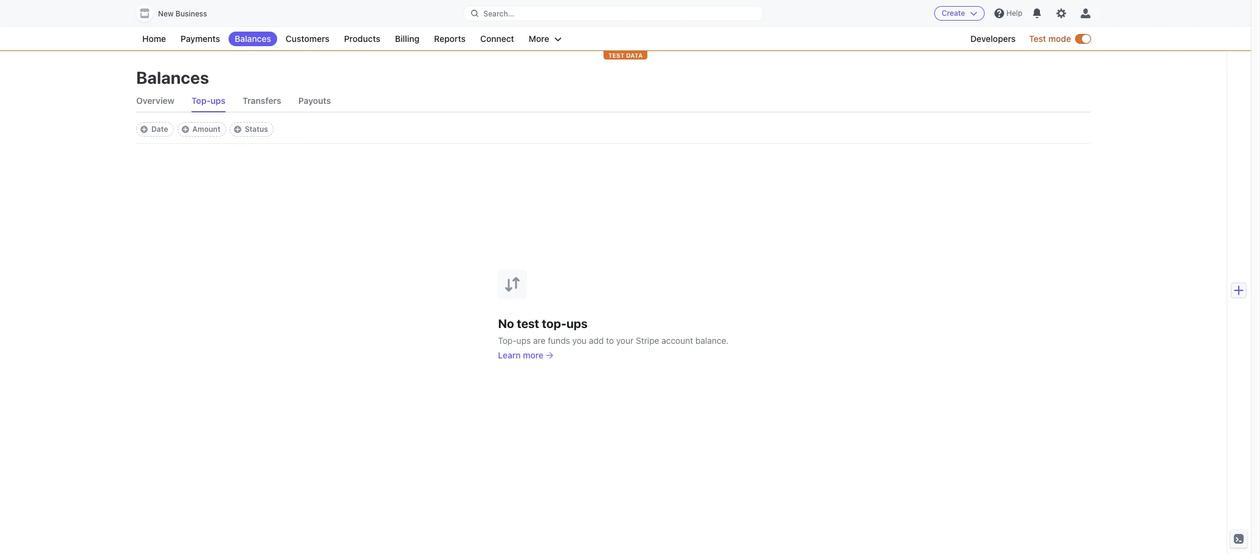 Task type: locate. For each thing, give the bounding box(es) containing it.
transfers
[[243, 95, 281, 106]]

create button
[[935, 6, 985, 21]]

top- inside tab list
[[192, 95, 211, 106]]

top-ups are funds you add to your stripe account balance.
[[498, 335, 729, 346]]

0 vertical spatial top-
[[192, 95, 211, 106]]

ups for top-ups are funds you add to your stripe account balance.
[[517, 335, 531, 346]]

1 vertical spatial ups
[[567, 317, 588, 330]]

ups up "learn more"
[[517, 335, 531, 346]]

top-
[[542, 317, 567, 330]]

test
[[517, 317, 539, 330]]

home link
[[136, 32, 172, 46]]

1 horizontal spatial ups
[[517, 335, 531, 346]]

top- up amount on the top left of the page
[[192, 95, 211, 106]]

1 horizontal spatial top-
[[498, 335, 517, 346]]

0 horizontal spatial balances
[[136, 67, 209, 88]]

billing
[[395, 33, 420, 44]]

no test top-ups
[[498, 317, 588, 330]]

amount
[[192, 125, 221, 134]]

toolbar
[[136, 122, 274, 137]]

top- up learn
[[498, 335, 517, 346]]

payouts link
[[298, 90, 331, 112]]

transfers link
[[243, 90, 281, 112]]

business
[[176, 9, 207, 18]]

tab list
[[136, 90, 1091, 112]]

add amount image
[[182, 126, 189, 133]]

ups up you
[[567, 317, 588, 330]]

developers link
[[965, 32, 1022, 46]]

0 horizontal spatial ups
[[211, 95, 226, 106]]

new business button
[[136, 5, 219, 22]]

ups for top-ups
[[211, 95, 226, 106]]

learn more
[[498, 350, 544, 360]]

1 vertical spatial top-
[[498, 335, 517, 346]]

new
[[158, 9, 174, 18]]

stripe
[[636, 335, 659, 346]]

your
[[616, 335, 634, 346]]

1 horizontal spatial balances
[[235, 33, 271, 44]]

products link
[[338, 32, 387, 46]]

payouts
[[298, 95, 331, 106]]

payments link
[[175, 32, 226, 46]]

balances up overview
[[136, 67, 209, 88]]

funds
[[548, 335, 570, 346]]

date
[[151, 125, 168, 134]]

ups up amount on the top left of the page
[[211, 95, 226, 106]]

top- for top-ups are funds you add to your stripe account balance.
[[498, 335, 517, 346]]

2 vertical spatial ups
[[517, 335, 531, 346]]

Search… text field
[[464, 6, 763, 21]]

data
[[626, 52, 643, 59]]

add date image
[[140, 126, 148, 133]]

ups
[[211, 95, 226, 106], [567, 317, 588, 330], [517, 335, 531, 346]]

developers
[[971, 33, 1016, 44]]

overview link
[[136, 90, 175, 112]]

top-
[[192, 95, 211, 106], [498, 335, 517, 346]]

search…
[[484, 9, 514, 18]]

more
[[529, 33, 550, 44]]

0 vertical spatial ups
[[211, 95, 226, 106]]

0 horizontal spatial top-
[[192, 95, 211, 106]]

are
[[533, 335, 546, 346]]

connect link
[[474, 32, 520, 46]]

balances
[[235, 33, 271, 44], [136, 67, 209, 88]]

0 vertical spatial balances
[[235, 33, 271, 44]]

balances right payments
[[235, 33, 271, 44]]

connect
[[480, 33, 514, 44]]

overview
[[136, 95, 175, 106]]

test data
[[608, 52, 643, 59]]

top-ups
[[192, 95, 226, 106]]

payments
[[181, 33, 220, 44]]



Task type: vqa. For each thing, say whether or not it's contained in the screenshot.
Payment
no



Task type: describe. For each thing, give the bounding box(es) containing it.
products
[[344, 33, 381, 44]]

create
[[942, 9, 966, 18]]

learn
[[498, 350, 521, 360]]

help button
[[990, 4, 1028, 23]]

2 horizontal spatial ups
[[567, 317, 588, 330]]

home
[[142, 33, 166, 44]]

status
[[245, 125, 268, 134]]

reports link
[[428, 32, 472, 46]]

add
[[589, 335, 604, 346]]

tab list containing overview
[[136, 90, 1091, 112]]

balances link
[[229, 32, 277, 46]]

help
[[1007, 9, 1023, 18]]

more button
[[523, 32, 568, 46]]

to
[[606, 335, 614, 346]]

add status image
[[234, 126, 241, 133]]

top- for top-ups
[[192, 95, 211, 106]]

new business
[[158, 9, 207, 18]]

test
[[1029, 33, 1047, 44]]

test mode
[[1029, 33, 1071, 44]]

test
[[608, 52, 625, 59]]

billing link
[[389, 32, 426, 46]]

mode
[[1049, 33, 1071, 44]]

customers link
[[280, 32, 336, 46]]

more
[[523, 350, 544, 360]]

top-ups link
[[192, 90, 226, 112]]

notifications image
[[1033, 9, 1042, 18]]

balances inside 'link'
[[235, 33, 271, 44]]

Search… search field
[[464, 6, 763, 21]]

customers
[[286, 33, 330, 44]]

no
[[498, 317, 514, 330]]

you
[[573, 335, 587, 346]]

balance.
[[696, 335, 729, 346]]

learn more link
[[498, 349, 553, 362]]

toolbar containing date
[[136, 122, 274, 137]]

reports
[[434, 33, 466, 44]]

account
[[662, 335, 693, 346]]

1 vertical spatial balances
[[136, 67, 209, 88]]



